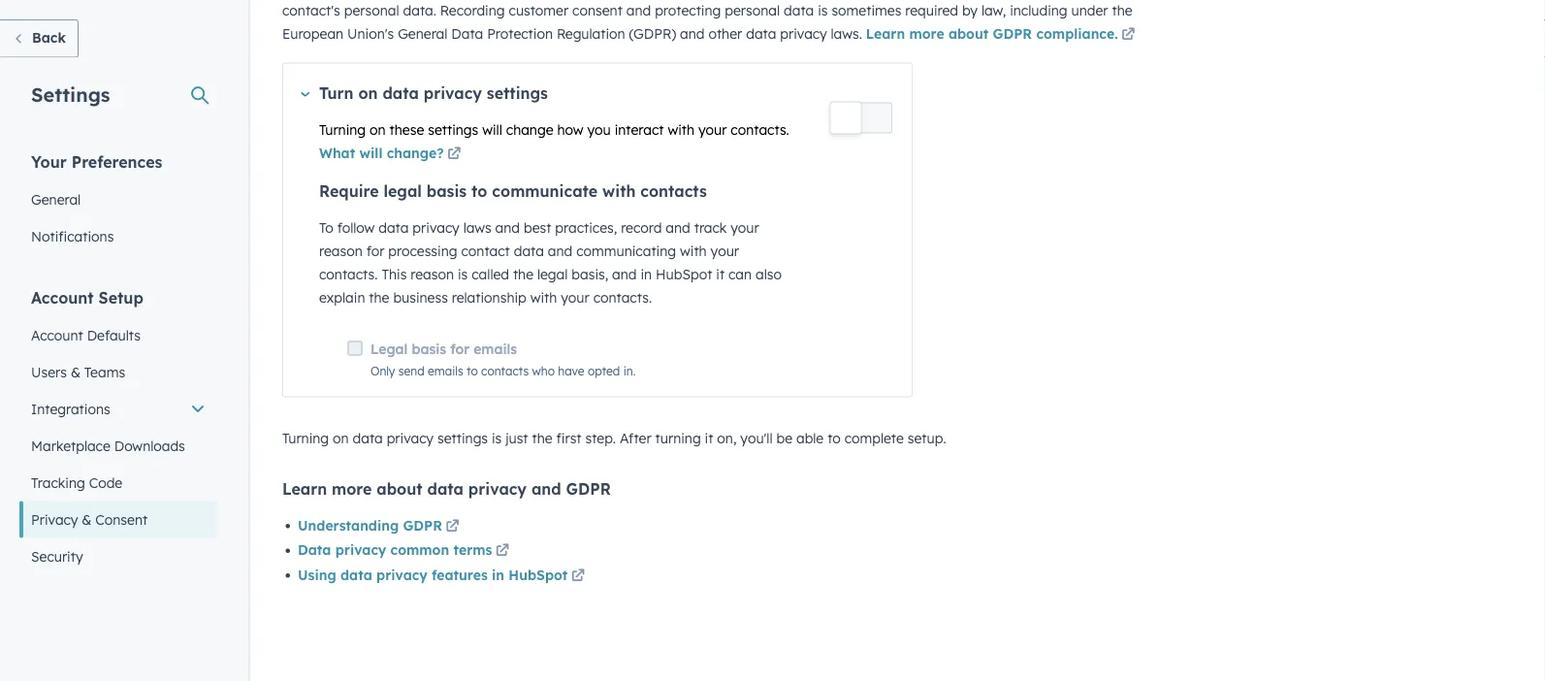 Task type: vqa. For each thing, say whether or not it's contained in the screenshot.
banner
no



Task type: locate. For each thing, give the bounding box(es) containing it.
and left best
[[495, 219, 520, 236]]

back
[[32, 29, 66, 46]]

& for users
[[71, 363, 80, 380]]

more
[[910, 25, 945, 42], [332, 479, 372, 498]]

0 horizontal spatial emails
[[428, 363, 463, 378]]

privacy down data privacy common terms link
[[377, 566, 428, 583]]

0 horizontal spatial hubspot
[[509, 566, 568, 583]]

1 vertical spatial &
[[82, 511, 92, 528]]

privacy up processing
[[413, 219, 460, 236]]

your down track
[[711, 243, 739, 260]]

contact
[[461, 243, 510, 260]]

caret image
[[301, 92, 310, 97]]

will left the change
[[482, 121, 502, 138]]

the right "called"
[[513, 266, 534, 283]]

1 horizontal spatial reason
[[411, 266, 454, 283]]

link opens in a new window image inside learn more about gdpr compliance. link
[[1122, 29, 1135, 42]]

with down track
[[680, 243, 707, 260]]

0 horizontal spatial for
[[366, 243, 385, 260]]

called
[[472, 266, 509, 283]]

require
[[319, 181, 379, 201]]

1 vertical spatial hubspot
[[509, 566, 568, 583]]

turning for turning on these settings will change how you interact with your contacts.
[[319, 121, 366, 138]]

laws
[[463, 219, 492, 236]]

0 horizontal spatial contacts.
[[319, 266, 378, 283]]

contacts up record
[[641, 181, 707, 201]]

1 vertical spatial in
[[492, 566, 505, 583]]

1 vertical spatial about
[[377, 479, 423, 498]]

and
[[495, 219, 520, 236], [666, 219, 691, 236], [548, 243, 573, 260], [612, 266, 637, 283], [532, 479, 561, 498]]

teams
[[84, 363, 125, 380]]

your down basis,
[[561, 289, 590, 306]]

business
[[393, 289, 448, 306]]

to
[[472, 181, 488, 201], [467, 363, 478, 378], [828, 429, 841, 446]]

marketplace downloads link
[[19, 427, 217, 464]]

2 account from the top
[[31, 326, 83, 343]]

link opens in a new window image for understanding gdpr
[[446, 520, 459, 534]]

1 vertical spatial turning
[[282, 429, 329, 446]]

about for gdpr
[[949, 25, 989, 42]]

is left "called"
[[458, 266, 468, 283]]

you'll
[[741, 429, 773, 446]]

setup.
[[908, 429, 947, 446]]

to for contacts
[[467, 363, 478, 378]]

data up common
[[427, 479, 464, 498]]

it inside to follow data privacy laws and best practices, record and track your reason for processing contact data and communicating with your contacts. this reason is called the legal basis, and in hubspot it can also explain the business relationship with your contacts.
[[716, 266, 725, 283]]

basis up 'laws'
[[427, 181, 467, 201]]

your
[[699, 121, 727, 138], [731, 219, 759, 236], [711, 243, 739, 260], [561, 289, 590, 306]]

for up only send emails to contacts who have opted in.
[[450, 341, 470, 358]]

0 vertical spatial on
[[358, 83, 378, 102]]

reason down to
[[319, 243, 363, 260]]

1 horizontal spatial more
[[910, 25, 945, 42]]

0 horizontal spatial more
[[332, 479, 372, 498]]

with right relationship
[[530, 289, 557, 306]]

emails down legal basis for emails at left
[[428, 363, 463, 378]]

to up 'laws'
[[472, 181, 488, 201]]

1 account from the top
[[31, 288, 94, 307]]

able
[[797, 429, 824, 446]]

learn
[[866, 25, 905, 42], [282, 479, 327, 498]]

settings
[[487, 83, 548, 102], [428, 121, 479, 138], [438, 429, 488, 446]]

privacy
[[424, 83, 482, 102], [413, 219, 460, 236], [387, 429, 434, 446], [468, 479, 527, 498], [335, 541, 386, 558], [377, 566, 428, 583]]

0 horizontal spatial reason
[[319, 243, 363, 260]]

0 vertical spatial settings
[[487, 83, 548, 102]]

in
[[641, 266, 652, 283], [492, 566, 505, 583]]

account
[[31, 288, 94, 307], [31, 326, 83, 343]]

1 vertical spatial on
[[370, 121, 386, 138]]

1 vertical spatial the
[[369, 289, 390, 306]]

0 vertical spatial gdpr
[[993, 25, 1032, 42]]

1 horizontal spatial gdpr
[[566, 479, 611, 498]]

settings down turn on data privacy settings
[[428, 121, 479, 138]]

0 vertical spatial contacts.
[[731, 121, 790, 138]]

1 vertical spatial contacts.
[[319, 266, 378, 283]]

it left on,
[[705, 429, 714, 446]]

0 vertical spatial legal
[[384, 181, 422, 201]]

link opens in a new window image inside using data privacy features in hubspot link
[[571, 570, 585, 583]]

& right privacy
[[82, 511, 92, 528]]

0 horizontal spatial will
[[360, 144, 383, 161]]

link opens in a new window image inside data privacy common terms link
[[496, 545, 509, 558]]

relationship
[[452, 289, 527, 306]]

0 vertical spatial turning
[[319, 121, 366, 138]]

for inside to follow data privacy laws and best practices, record and track your reason for processing contact data and communicating with your contacts. this reason is called the legal basis, and in hubspot it can also explain the business relationship with your contacts.
[[366, 243, 385, 260]]

gdpr down step.
[[566, 479, 611, 498]]

contacts left who at the left of the page
[[481, 363, 529, 378]]

0 horizontal spatial is
[[458, 266, 468, 283]]

2 horizontal spatial contacts.
[[731, 121, 790, 138]]

to down legal basis for emails at left
[[467, 363, 478, 378]]

0 vertical spatial learn
[[866, 25, 905, 42]]

the right just
[[532, 429, 553, 446]]

contacts
[[641, 181, 707, 201], [481, 363, 529, 378]]

0 vertical spatial emails
[[474, 341, 517, 358]]

gdpr up common
[[403, 517, 442, 534]]

1 vertical spatial legal
[[537, 266, 568, 283]]

0 horizontal spatial &
[[71, 363, 80, 380]]

0 horizontal spatial in
[[492, 566, 505, 583]]

processing
[[388, 243, 458, 260]]

on
[[358, 83, 378, 102], [370, 121, 386, 138], [333, 429, 349, 446]]

first
[[556, 429, 582, 446]]

it
[[716, 266, 725, 283], [705, 429, 714, 446]]

1 vertical spatial reason
[[411, 266, 454, 283]]

2 vertical spatial gdpr
[[403, 517, 442, 534]]

integrations
[[31, 400, 110, 417]]

account up users
[[31, 326, 83, 343]]

account up account defaults
[[31, 288, 94, 307]]

& inside privacy & consent link
[[82, 511, 92, 528]]

basis,
[[572, 266, 609, 283]]

it left 'can'
[[716, 266, 725, 283]]

learn more about gdpr compliance. link
[[866, 24, 1139, 47]]

privacy up learn more about data privacy and gdpr
[[387, 429, 434, 446]]

link opens in a new window image inside "understanding gdpr" link
[[446, 520, 459, 534]]

understanding gdpr
[[298, 517, 442, 534]]

1 vertical spatial gdpr
[[566, 479, 611, 498]]

2 vertical spatial contacts.
[[593, 289, 652, 306]]

is
[[458, 266, 468, 283], [492, 429, 502, 446]]

complete
[[845, 429, 904, 446]]

&
[[71, 363, 80, 380], [82, 511, 92, 528]]

privacy up the these
[[424, 83, 482, 102]]

1 horizontal spatial will
[[482, 121, 502, 138]]

0 vertical spatial account
[[31, 288, 94, 307]]

0 vertical spatial for
[[366, 243, 385, 260]]

0 horizontal spatial about
[[377, 479, 423, 498]]

0 vertical spatial in
[[641, 266, 652, 283]]

learn more about data privacy and gdpr
[[282, 479, 611, 498]]

legal inside to follow data privacy laws and best practices, record and track your reason for processing contact data and communicating with your contacts. this reason is called the legal basis, and in hubspot it can also explain the business relationship with your contacts.
[[537, 266, 568, 283]]

step.
[[585, 429, 616, 446]]

privacy inside to follow data privacy laws and best practices, record and track your reason for processing contact data and communicating with your contacts. this reason is called the legal basis, and in hubspot it can also explain the business relationship with your contacts.
[[413, 219, 460, 236]]

the
[[513, 266, 534, 283], [369, 289, 390, 306], [532, 429, 553, 446]]

what will change? link
[[319, 143, 464, 166]]

to right able
[[828, 429, 841, 446]]

1 vertical spatial learn
[[282, 479, 327, 498]]

1 horizontal spatial contacts
[[641, 181, 707, 201]]

0 vertical spatial the
[[513, 266, 534, 283]]

compliance.
[[1037, 25, 1118, 42]]

emails
[[474, 341, 517, 358], [428, 363, 463, 378]]

0 horizontal spatial contacts
[[481, 363, 529, 378]]

will right the what
[[360, 144, 383, 161]]

1 vertical spatial will
[[360, 144, 383, 161]]

about
[[949, 25, 989, 42], [377, 479, 423, 498]]

with
[[668, 121, 695, 138], [603, 181, 636, 201], [680, 243, 707, 260], [530, 289, 557, 306]]

gdpr
[[993, 25, 1032, 42], [566, 479, 611, 498], [403, 517, 442, 534]]

account setup
[[31, 288, 143, 307]]

reason down processing
[[411, 266, 454, 283]]

2 vertical spatial the
[[532, 429, 553, 446]]

settings
[[31, 82, 110, 106]]

1 horizontal spatial learn
[[866, 25, 905, 42]]

1 vertical spatial to
[[467, 363, 478, 378]]

link opens in a new window image
[[1122, 24, 1135, 47], [1122, 29, 1135, 42], [447, 143, 461, 166], [571, 565, 585, 588]]

settings up learn more about data privacy and gdpr
[[438, 429, 488, 446]]

basis up send
[[412, 341, 446, 358]]

for up this at left top
[[366, 243, 385, 260]]

data up processing
[[379, 219, 409, 236]]

link opens in a new window image
[[447, 147, 461, 161], [446, 515, 459, 538], [446, 520, 459, 534], [496, 540, 509, 563], [496, 545, 509, 558], [571, 570, 585, 583]]

1 vertical spatial it
[[705, 429, 714, 446]]

0 vertical spatial it
[[716, 266, 725, 283]]

2 horizontal spatial gdpr
[[993, 25, 1032, 42]]

the down this at left top
[[369, 289, 390, 306]]

hubspot down track
[[656, 266, 713, 283]]

1 vertical spatial more
[[332, 479, 372, 498]]

reason
[[319, 243, 363, 260], [411, 266, 454, 283]]

legal basis for emails
[[371, 341, 517, 358]]

will
[[482, 121, 502, 138], [360, 144, 383, 161]]

& right users
[[71, 363, 80, 380]]

& inside users & teams link
[[71, 363, 80, 380]]

1 horizontal spatial legal
[[537, 266, 568, 283]]

1 horizontal spatial about
[[949, 25, 989, 42]]

defaults
[[87, 326, 141, 343]]

0 horizontal spatial learn
[[282, 479, 327, 498]]

1 horizontal spatial for
[[450, 341, 470, 358]]

0 vertical spatial hubspot
[[656, 266, 713, 283]]

0 vertical spatial to
[[472, 181, 488, 201]]

link opens in a new window image for using data privacy features in hubspot
[[571, 570, 585, 583]]

hubspot
[[656, 266, 713, 283], [509, 566, 568, 583]]

1 horizontal spatial hubspot
[[656, 266, 713, 283]]

emails up only send emails to contacts who have opted in.
[[474, 341, 517, 358]]

1 horizontal spatial in
[[641, 266, 652, 283]]

1 vertical spatial is
[[492, 429, 502, 446]]

legal down what will change? link
[[384, 181, 422, 201]]

what will change?
[[319, 144, 444, 161]]

settings up the change
[[487, 83, 548, 102]]

settings for turning on data privacy settings is just the first step. after turning it on, you'll be able to complete setup.
[[438, 429, 488, 446]]

basis
[[427, 181, 467, 201], [412, 341, 446, 358]]

learn for learn more about gdpr compliance.
[[866, 25, 905, 42]]

2 vertical spatial on
[[333, 429, 349, 446]]

1 vertical spatial emails
[[428, 363, 463, 378]]

0 vertical spatial &
[[71, 363, 80, 380]]

link opens in a new window image for what will change?
[[447, 147, 461, 161]]

on up what will change?
[[370, 121, 386, 138]]

can
[[729, 266, 752, 283]]

1 horizontal spatial it
[[716, 266, 725, 283]]

hubspot right features
[[509, 566, 568, 583]]

legal left basis,
[[537, 266, 568, 283]]

for
[[366, 243, 385, 260], [450, 341, 470, 358]]

link opens in a new window image inside what will change? link
[[447, 147, 461, 161]]

is left just
[[492, 429, 502, 446]]

data down best
[[514, 243, 544, 260]]

in inside to follow data privacy laws and best practices, record and track your reason for processing contact data and communicating with your contacts. this reason is called the legal basis, and in hubspot it can also explain the business relationship with your contacts.
[[641, 266, 652, 283]]

in down terms
[[492, 566, 505, 583]]

0 horizontal spatial gdpr
[[403, 517, 442, 534]]

turning on data privacy settings is just the first step. after turning it on, you'll be able to complete setup.
[[282, 429, 947, 446]]

and down first
[[532, 479, 561, 498]]

0 vertical spatial more
[[910, 25, 945, 42]]

1 vertical spatial basis
[[412, 341, 446, 358]]

0 vertical spatial about
[[949, 25, 989, 42]]

in down communicating on the left
[[641, 266, 652, 283]]

on,
[[717, 429, 737, 446]]

data
[[383, 83, 419, 102], [379, 219, 409, 236], [514, 243, 544, 260], [353, 429, 383, 446], [427, 479, 464, 498], [341, 566, 372, 583]]

0 vertical spatial reason
[[319, 243, 363, 260]]

understanding
[[298, 517, 399, 534]]

1 vertical spatial account
[[31, 326, 83, 343]]

legal
[[384, 181, 422, 201], [537, 266, 568, 283]]

on right turn
[[358, 83, 378, 102]]

best
[[524, 219, 552, 236]]

2 vertical spatial settings
[[438, 429, 488, 446]]

on up understanding
[[333, 429, 349, 446]]

1 horizontal spatial &
[[82, 511, 92, 528]]

change
[[506, 121, 554, 138]]

consent
[[95, 511, 148, 528]]

your right interact
[[699, 121, 727, 138]]

data
[[298, 541, 331, 558]]

gdpr left compliance. on the top right of the page
[[993, 25, 1032, 42]]

0 vertical spatial is
[[458, 266, 468, 283]]

privacy & consent link
[[19, 501, 217, 538]]

privacy down just
[[468, 479, 527, 498]]



Task type: describe. For each thing, give the bounding box(es) containing it.
account for account defaults
[[31, 326, 83, 343]]

link opens in a new window image for learn more about gdpr compliance.
[[1122, 24, 1135, 47]]

account defaults link
[[19, 317, 217, 354]]

privacy & consent
[[31, 511, 148, 528]]

follow
[[337, 219, 375, 236]]

learn more about gdpr compliance.
[[866, 25, 1118, 42]]

terms
[[454, 541, 492, 558]]

0 horizontal spatial legal
[[384, 181, 422, 201]]

tracking code link
[[19, 464, 217, 501]]

about for data
[[377, 479, 423, 498]]

and left track
[[666, 219, 691, 236]]

data privacy common terms link
[[298, 540, 513, 563]]

security
[[31, 548, 83, 565]]

security link
[[19, 538, 217, 575]]

1 vertical spatial contacts
[[481, 363, 529, 378]]

tracking
[[31, 474, 85, 491]]

to for communicate
[[472, 181, 488, 201]]

communicating
[[576, 243, 676, 260]]

your
[[31, 152, 67, 171]]

0 horizontal spatial it
[[705, 429, 714, 446]]

in.
[[624, 363, 636, 378]]

general link
[[19, 181, 217, 218]]

notifications
[[31, 228, 114, 245]]

be
[[777, 429, 793, 446]]

turn
[[319, 83, 354, 102]]

legal
[[371, 341, 408, 358]]

practices,
[[555, 219, 617, 236]]

turning
[[655, 429, 701, 446]]

to
[[319, 219, 334, 236]]

require legal basis to communicate with contacts
[[319, 181, 707, 201]]

0 vertical spatial basis
[[427, 181, 467, 201]]

more for learn more about data privacy and gdpr
[[332, 479, 372, 498]]

also
[[756, 266, 782, 283]]

these
[[390, 121, 424, 138]]

1 horizontal spatial is
[[492, 429, 502, 446]]

2 vertical spatial to
[[828, 429, 841, 446]]

common
[[391, 541, 449, 558]]

interact
[[615, 121, 664, 138]]

downloads
[[114, 437, 185, 454]]

your preferences element
[[19, 151, 217, 255]]

and down communicating on the left
[[612, 266, 637, 283]]

users & teams
[[31, 363, 125, 380]]

track
[[694, 219, 727, 236]]

who
[[532, 363, 555, 378]]

on for turn on data privacy settings
[[358, 83, 378, 102]]

0 vertical spatial contacts
[[641, 181, 707, 201]]

preferences
[[72, 152, 162, 171]]

link opens in a new window image for what will change?
[[447, 143, 461, 166]]

1 horizontal spatial emails
[[474, 341, 517, 358]]

you
[[588, 121, 611, 138]]

features
[[432, 566, 488, 583]]

after
[[620, 429, 652, 446]]

turn on data privacy settings
[[319, 83, 548, 102]]

link opens in a new window image for using data privacy features in hubspot
[[571, 565, 585, 588]]

using data privacy features in hubspot
[[298, 566, 568, 583]]

users
[[31, 363, 67, 380]]

data privacy common terms
[[298, 541, 492, 558]]

what
[[319, 144, 355, 161]]

opted
[[588, 363, 620, 378]]

using
[[298, 566, 336, 583]]

your right track
[[731, 219, 759, 236]]

code
[[89, 474, 122, 491]]

1 vertical spatial settings
[[428, 121, 479, 138]]

back link
[[0, 19, 78, 58]]

to follow data privacy laws and best practices, record and track your reason for processing contact data and communicating with your contacts. this reason is called the legal basis, and in hubspot it can also explain the business relationship with your contacts.
[[319, 219, 782, 306]]

data right using
[[341, 566, 372, 583]]

this
[[382, 266, 407, 283]]

explain
[[319, 289, 365, 306]]

only send emails to contacts who have opted in.
[[371, 363, 636, 378]]

notifications link
[[19, 218, 217, 255]]

marketplace downloads
[[31, 437, 185, 454]]

with up record
[[603, 181, 636, 201]]

how
[[557, 121, 584, 138]]

account setup element
[[19, 287, 217, 575]]

marketplace
[[31, 437, 110, 454]]

0 vertical spatial will
[[482, 121, 502, 138]]

and down best
[[548, 243, 573, 260]]

data down only
[[353, 429, 383, 446]]

on for turning on these settings will change how you interact with your contacts.
[[370, 121, 386, 138]]

change?
[[387, 144, 444, 161]]

privacy down understanding gdpr
[[335, 541, 386, 558]]

privacy
[[31, 511, 78, 528]]

1 horizontal spatial contacts.
[[593, 289, 652, 306]]

hubspot inside to follow data privacy laws and best practices, record and track your reason for processing contact data and communicating with your contacts. this reason is called the legal basis, and in hubspot it can also explain the business relationship with your contacts.
[[656, 266, 713, 283]]

setup
[[99, 288, 143, 307]]

your preferences
[[31, 152, 162, 171]]

communicate
[[492, 181, 598, 201]]

& for privacy
[[82, 511, 92, 528]]

general
[[31, 191, 81, 208]]

data up the these
[[383, 83, 419, 102]]

turning for turning on data privacy settings is just the first step. after turning it on, you'll be able to complete setup.
[[282, 429, 329, 446]]

users & teams link
[[19, 354, 217, 391]]

with right interact
[[668, 121, 695, 138]]

settings for turn on data privacy settings
[[487, 83, 548, 102]]

send
[[399, 363, 425, 378]]

on for turning on data privacy settings is just the first step. after turning it on, you'll be able to complete setup.
[[333, 429, 349, 446]]

turning on these settings will change how you interact with your contacts.
[[319, 121, 790, 138]]

using data privacy features in hubspot link
[[298, 565, 588, 588]]

have
[[558, 363, 585, 378]]

just
[[506, 429, 528, 446]]

link opens in a new window image for data privacy common terms
[[496, 545, 509, 558]]

only
[[371, 363, 395, 378]]

account defaults
[[31, 326, 141, 343]]

learn for learn more about data privacy and gdpr
[[282, 479, 327, 498]]

more for learn more about gdpr compliance.
[[910, 25, 945, 42]]

is inside to follow data privacy laws and best practices, record and track your reason for processing contact data and communicating with your contacts. this reason is called the legal basis, and in hubspot it can also explain the business relationship with your contacts.
[[458, 266, 468, 283]]

1 vertical spatial for
[[450, 341, 470, 358]]

understanding gdpr link
[[298, 515, 463, 538]]

account for account setup
[[31, 288, 94, 307]]

integrations button
[[19, 391, 217, 427]]



